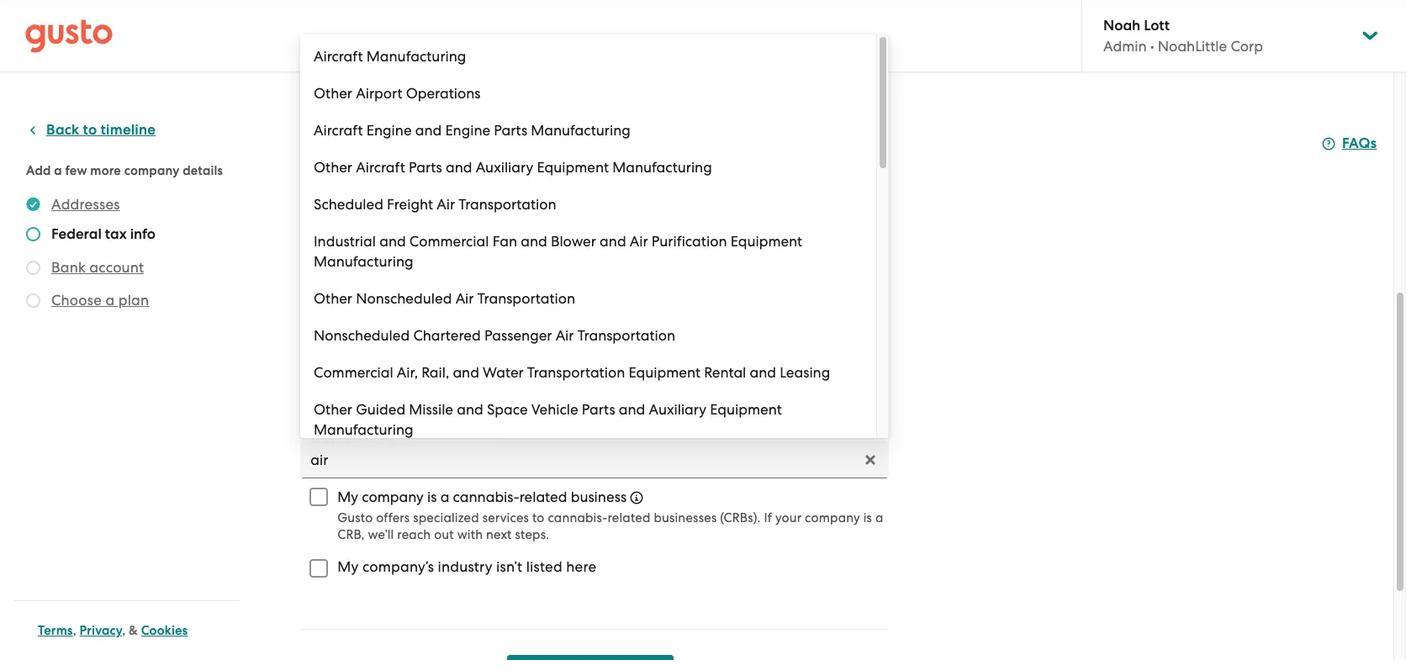 Task type: vqa. For each thing, say whether or not it's contained in the screenshot.
devices
no



Task type: locate. For each thing, give the bounding box(es) containing it.
1 horizontal spatial 944
[[444, 363, 466, 379]]

for
[[567, 363, 584, 379]]

1 vertical spatial what
[[301, 402, 338, 420]]

company inside the gusto offers specialized services to cannabis-related businesses (crbs). if your company is a crb, we'll reach out with next steps.
[[805, 511, 861, 526]]

transportation up passenger
[[478, 290, 576, 307]]

(crbs).
[[720, 511, 761, 526]]

0 vertical spatial related
[[520, 489, 567, 506]]

taxes inside form 941 (most common) for companies that file federal taxes each quarter.
[[515, 292, 547, 307]]

2 this from the top
[[301, 233, 323, 248]]

offers
[[376, 511, 410, 526]]

1 vertical spatial form
[[329, 321, 363, 339]]

1 horizontal spatial tax
[[523, 131, 542, 146]]

1 vertical spatial 944
[[444, 363, 466, 379]]

commercial down form
[[410, 233, 489, 250]]

944 down '941'
[[366, 321, 391, 339]]

1 vertical spatial an
[[675, 233, 690, 248]]

what inside the what industry are you in? select the industry that most closely matches your company's primary business activity.
[[301, 402, 338, 420]]

0 horizontal spatial companies
[[351, 292, 416, 307]]

1 horizontal spatial ,
[[122, 623, 126, 639]]

timeline
[[101, 121, 156, 139]]

this
[[771, 113, 791, 128], [377, 347, 398, 362], [469, 363, 490, 379]]

matches inside this is the company name you used when you registered with the irs—make sure this matches your irs paperwork exactly to help prevent tax notices.
[[794, 113, 843, 128]]

commercial air, rail, and water transportation equipment rental and leasing
[[314, 364, 831, 381]]

0 vertical spatial business
[[717, 422, 767, 437]]

transportation
[[459, 196, 557, 213], [478, 290, 576, 307], [578, 327, 676, 344], [527, 364, 625, 381]]

listed
[[526, 559, 563, 576]]

0 horizontal spatial cannabis-
[[453, 489, 520, 506]]

0 horizontal spatial paperwork
[[321, 131, 385, 146]]

1 vertical spatial my
[[338, 559, 359, 576]]

nonscheduled down (most
[[356, 290, 452, 307]]

noah
[[1104, 17, 1141, 34]]

1 vertical spatial this
[[301, 233, 323, 248]]

and down if
[[453, 364, 479, 381]]

0 horizontal spatial matches
[[517, 422, 568, 437]]

other for other nonscheduled air transportation
[[314, 290, 353, 307]]

more
[[90, 163, 121, 178]]

1 horizontal spatial commercial
[[410, 233, 489, 250]]

company's inside the what industry are you in? select the industry that most closely matches your company's primary business activity.
[[601, 422, 664, 437]]

1 vertical spatial example.
[[694, 233, 748, 248]]

an
[[617, 131, 633, 146], [675, 233, 690, 248]]

aircraft inside button
[[314, 48, 363, 65]]

1 vertical spatial this
[[377, 347, 398, 362]]

this is the company name you used when you registered with the irs—make sure this matches your irs paperwork exactly to help prevent tax notices.
[[301, 113, 872, 146]]

name left of
[[412, 93, 450, 110]]

What industry are you in? field
[[301, 442, 889, 479]]

company's
[[601, 422, 664, 437], [362, 559, 434, 576]]

0 vertical spatial aircraft
[[314, 48, 363, 65]]

cannabis- up services
[[453, 489, 520, 506]]

name down what's the legal name of your company?
[[417, 113, 451, 128]]

that left rental
[[655, 363, 680, 379]]

944 down only
[[444, 363, 466, 379]]

bank
[[51, 259, 86, 276]]

to inside button
[[83, 121, 97, 139]]

2 other from the top
[[314, 159, 353, 176]]

My company's industry isn't listed here checkbox
[[301, 550, 338, 587]]

check image
[[26, 227, 40, 241]]

0 vertical spatial my
[[338, 489, 358, 506]]

1 vertical spatial choose
[[329, 347, 374, 362]]

related left "businesses"
[[608, 511, 651, 526]]

isn't
[[496, 559, 523, 576]]

taxes inside form 944 choose this option only if you see "form 944" on your irs paperwork or you were notified by the irs to file form 944 this year—this is for companies that file federal taxes once a year.
[[751, 363, 782, 379]]

see inside what federal filing form did the irs assign to your company? this determines how often your company files federal taxes. see an example.
[[650, 233, 672, 248]]

lott
[[1144, 17, 1170, 34]]

industry left are
[[342, 402, 398, 420]]

1 vertical spatial related
[[608, 511, 651, 526]]

2 horizontal spatial this
[[771, 113, 791, 128]]

1 horizontal spatial see
[[650, 233, 672, 248]]

1 horizontal spatial companies
[[587, 363, 652, 379]]

2 what from the top
[[301, 402, 338, 420]]

2 vertical spatial that
[[414, 422, 439, 437]]

what inside what federal filing form did the irs assign to your company? this determines how often your company files federal taxes. see an example.
[[301, 211, 338, 229]]

on
[[599, 347, 614, 362]]

tax inside list
[[105, 225, 127, 243]]

you up "most" on the left of the page
[[428, 402, 453, 420]]

an down registered
[[617, 131, 633, 146]]

to left "air,"
[[373, 363, 386, 379]]

1 vertical spatial companies
[[587, 363, 652, 379]]

2 engine from the left
[[445, 122, 491, 139]]

0 vertical spatial form
[[329, 267, 363, 284]]

company inside this is the company name you used when you registered with the irs—make sure this matches your irs paperwork exactly to help prevent tax notices.
[[360, 113, 414, 128]]

example.
[[636, 131, 691, 146], [694, 233, 748, 248]]

blower
[[551, 233, 596, 250]]

engine down of
[[445, 122, 491, 139]]

companies inside form 944 choose this option only if you see "form 944" on your irs paperwork or you were notified by the irs to file form 944 this year—this is for companies that file federal taxes once a year.
[[587, 363, 652, 379]]

and up "most" on the left of the page
[[457, 401, 483, 418]]

equipment right purification
[[731, 233, 803, 250]]

1 vertical spatial matches
[[517, 422, 568, 437]]

0 horizontal spatial tax
[[105, 225, 127, 243]]

1 horizontal spatial example.
[[694, 233, 748, 248]]

check image
[[26, 261, 40, 275], [26, 294, 40, 308]]

addresses button
[[51, 194, 120, 215]]

0 vertical spatial see an example. button
[[592, 129, 691, 149]]

0 vertical spatial this
[[301, 113, 323, 128]]

1 check image from the top
[[26, 261, 40, 275]]

air inside the industrial and commercial fan and blower and air purification equipment manufacturing
[[630, 233, 648, 250]]

transportation down 944"
[[527, 364, 625, 381]]

paperwork
[[321, 131, 385, 146], [669, 347, 734, 362]]

aircraft down what's
[[314, 122, 363, 139]]

fan
[[493, 233, 517, 250]]

this right the sure
[[771, 113, 791, 128]]

help
[[447, 131, 473, 146]]

that inside form 944 choose this option only if you see "form 944" on your irs paperwork or you were notified by the irs to file form 944 this year—this is for companies that file federal taxes once a year.
[[655, 363, 680, 379]]

privacy
[[80, 623, 122, 639]]

1 horizontal spatial company?
[[635, 211, 704, 229]]

to up the blower
[[584, 211, 598, 229]]

parts down exactly
[[409, 159, 442, 176]]

the inside the what industry are you in? select the industry that most closely matches your company's primary business activity.
[[340, 422, 359, 437]]

1 horizontal spatial related
[[608, 511, 651, 526]]

1 horizontal spatial choose
[[329, 347, 374, 362]]

1 horizontal spatial business
[[717, 422, 767, 437]]

services
[[483, 511, 529, 526]]

0 horizontal spatial commercial
[[314, 364, 393, 381]]

other up select
[[314, 401, 353, 418]]

equipment left rental
[[629, 364, 701, 381]]

federal tax info list
[[26, 194, 233, 314]]

2 vertical spatial industry
[[438, 559, 493, 576]]

parts up other aircraft parts and auxiliary equipment manufacturing
[[494, 122, 528, 139]]

a inside button
[[106, 292, 115, 309]]

sure
[[743, 113, 768, 128]]

this inside what federal filing form did the irs assign to your company? this determines how often your company files federal taxes. see an example.
[[301, 233, 323, 248]]

0 vertical spatial an
[[617, 131, 633, 146]]

equipment inside the industrial and commercial fan and blower and air purification equipment manufacturing
[[731, 233, 803, 250]]

1 vertical spatial company?
[[635, 211, 704, 229]]

choose inside button
[[51, 292, 102, 309]]

1 horizontal spatial auxiliary
[[649, 401, 707, 418]]

1 horizontal spatial this
[[469, 363, 490, 379]]

parts down commercial air, rail, and water transportation equipment rental and leasing button
[[582, 401, 615, 418]]

equipment inside other guided missile and space vehicle parts and auxiliary equipment manufacturing
[[710, 401, 782, 418]]

commercial inside the industrial and commercial fan and blower and air purification equipment manufacturing
[[410, 233, 489, 250]]

auxiliary inside other aircraft parts and auxiliary equipment manufacturing button
[[476, 159, 534, 176]]

taxes left 'each'
[[515, 292, 547, 307]]

addresses
[[51, 196, 120, 213]]

your
[[470, 93, 500, 110], [846, 113, 872, 128], [602, 211, 631, 229], [456, 233, 482, 248], [618, 347, 644, 362], [571, 422, 598, 437], [776, 511, 802, 526]]

1 vertical spatial check image
[[26, 294, 40, 308]]

tax down when
[[523, 131, 542, 146]]

see right taxes.
[[650, 233, 672, 248]]

other for other airport operations
[[314, 85, 353, 102]]

manufacturing down determines
[[314, 253, 414, 270]]

and
[[415, 122, 442, 139], [446, 159, 472, 176], [380, 233, 406, 250], [521, 233, 547, 250], [600, 233, 626, 250], [453, 364, 479, 381], [750, 364, 777, 381], [457, 401, 483, 418], [619, 401, 646, 418]]

industry down out
[[438, 559, 493, 576]]

1 horizontal spatial with
[[629, 113, 654, 128]]

1 horizontal spatial cannabis-
[[548, 511, 608, 526]]

1 vertical spatial nonscheduled
[[314, 327, 410, 344]]

1 horizontal spatial engine
[[445, 122, 491, 139]]

your inside the gusto offers specialized services to cannabis-related businesses (crbs). if your company is a crb, we'll reach out with next steps.
[[776, 511, 802, 526]]

see
[[507, 347, 528, 362]]

tax
[[523, 131, 542, 146], [105, 225, 127, 243]]

did
[[464, 211, 486, 229]]

0 vertical spatial 944
[[366, 321, 391, 339]]

my
[[338, 489, 358, 506], [338, 559, 359, 576]]

auxiliary inside other guided missile and space vehicle parts and auxiliary equipment manufacturing
[[649, 401, 707, 418]]

business
[[717, 422, 767, 437], [571, 489, 627, 506]]

1 horizontal spatial parts
[[494, 122, 528, 139]]

cannabis-
[[453, 489, 520, 506], [548, 511, 608, 526]]

0 vertical spatial tax
[[523, 131, 542, 146]]

chartered
[[413, 327, 481, 344]]

operations
[[406, 85, 481, 102]]

0 horizontal spatial auxiliary
[[476, 159, 534, 176]]

choose down for
[[329, 347, 374, 362]]

terms
[[38, 623, 73, 639]]

0 horizontal spatial taxes
[[515, 292, 547, 307]]

see
[[592, 131, 614, 146], [650, 233, 672, 248]]

and left once
[[750, 364, 777, 381]]

None radio
[[301, 266, 321, 286], [301, 321, 321, 341], [301, 266, 321, 286], [301, 321, 321, 341]]

944"
[[569, 347, 596, 362]]

3 other from the top
[[314, 290, 353, 307]]

federal up nonscheduled chartered passenger air transportation
[[469, 292, 512, 307]]

company right more
[[124, 163, 180, 178]]

commercial
[[410, 233, 489, 250], [314, 364, 393, 381]]

1 vertical spatial tax
[[105, 225, 127, 243]]

what federal filing form did the irs assign to your company? this determines how often your company files federal taxes. see an example.
[[301, 211, 748, 248]]

other left the airport
[[314, 85, 353, 102]]

aircraft for aircraft manufacturing
[[314, 48, 363, 65]]

and down filing
[[380, 233, 406, 250]]

air down common)
[[456, 290, 474, 307]]

missile
[[409, 401, 453, 418]]

leasing
[[780, 364, 831, 381]]

1 vertical spatial aircraft
[[314, 122, 363, 139]]

cookies
[[141, 623, 188, 639]]

aircraft up what's
[[314, 48, 363, 65]]

what industry are you in? select the industry that most closely matches your company's primary business activity.
[[301, 402, 817, 437]]

this inside this is the company name you used when you registered with the irs—make sure this matches your irs paperwork exactly to help prevent tax notices.
[[771, 113, 791, 128]]

and right fan
[[521, 233, 547, 250]]

1 vertical spatial taxes
[[751, 363, 782, 379]]

0 vertical spatial company?
[[503, 93, 573, 110]]

you right if
[[483, 347, 504, 362]]

check image for choose
[[26, 294, 40, 308]]

businesses
[[654, 511, 717, 526]]

0 horizontal spatial business
[[571, 489, 627, 506]]

industry
[[342, 402, 398, 420], [363, 422, 411, 437], [438, 559, 493, 576]]

files
[[542, 233, 565, 248]]

1 vertical spatial that
[[655, 363, 680, 379]]

is inside form 944 choose this option only if you see "form 944" on your irs paperwork or you were notified by the irs to file form 944 this year—this is for companies that file federal taxes once a year.
[[555, 363, 564, 379]]

air inside 'button'
[[456, 290, 474, 307]]

to left help
[[432, 131, 444, 146]]

0 vertical spatial example.
[[636, 131, 691, 146]]

4 other from the top
[[314, 401, 353, 418]]

1 what from the top
[[301, 211, 338, 229]]

1 horizontal spatial company's
[[601, 422, 664, 437]]

few
[[65, 163, 87, 178]]

1 vertical spatial business
[[571, 489, 627, 506]]

the inside what federal filing form did the irs assign to your company? this determines how often your company files federal taxes. see an example.
[[490, 211, 511, 229]]

guided
[[356, 401, 406, 418]]

commercial up guided
[[314, 364, 393, 381]]

1 vertical spatial auxiliary
[[649, 401, 707, 418]]

to inside this is the company name you used when you registered with the irs—make sure this matches your irs paperwork exactly to help prevent tax notices.
[[432, 131, 444, 146]]

you up notices.
[[544, 113, 565, 128]]

rental
[[704, 364, 746, 381]]

faqs button
[[1323, 134, 1377, 154]]

what for what federal filing form did the irs assign to your company?
[[301, 211, 338, 229]]

with up the see an example.
[[629, 113, 654, 128]]

company's up what industry are you in? field
[[601, 422, 664, 437]]

my for my company is a cannabis-related business
[[338, 489, 358, 506]]

company? up purification
[[635, 211, 704, 229]]

other nonscheduled air transportation
[[314, 290, 576, 307]]

file left rental
[[683, 363, 702, 379]]

other inside 'button'
[[314, 290, 353, 307]]

engine down legal at the top left
[[367, 122, 412, 139]]

1 vertical spatial paperwork
[[669, 347, 734, 362]]

matches right the sure
[[794, 113, 843, 128]]

this down what's
[[301, 113, 323, 128]]

1 horizontal spatial paperwork
[[669, 347, 734, 362]]

0 vertical spatial industry
[[342, 402, 398, 420]]

companies
[[351, 292, 416, 307], [587, 363, 652, 379]]

industry down guided
[[363, 422, 411, 437]]

engine
[[367, 122, 412, 139], [445, 122, 491, 139]]

choose inside form 944 choose this option only if you see "form 944" on your irs paperwork or you were notified by the irs to file form 944 this year—this is for companies that file federal taxes once a year.
[[329, 347, 374, 362]]

cannabis- inside the gusto offers specialized services to cannabis-related businesses (crbs). if your company is a crb, we'll reach out with next steps.
[[548, 511, 608, 526]]

0 vertical spatial see
[[592, 131, 614, 146]]

2 vertical spatial parts
[[582, 401, 615, 418]]

this left determines
[[301, 233, 323, 248]]

specialized
[[413, 511, 479, 526]]

to up steps. at the left bottom
[[532, 511, 545, 526]]

manufacturing up other airport operations
[[367, 48, 466, 65]]

this
[[301, 113, 323, 128], [301, 233, 323, 248]]

1 horizontal spatial matches
[[794, 113, 843, 128]]

that down missile
[[414, 422, 439, 437]]

company? up when
[[503, 93, 573, 110]]

equipment
[[537, 159, 609, 176], [731, 233, 803, 250], [629, 364, 701, 381], [710, 401, 782, 418]]

the right select
[[340, 422, 359, 437]]

aircraft down exactly
[[356, 159, 405, 176]]

cannabis- up steps. at the left bottom
[[548, 511, 608, 526]]

paperwork down what's
[[321, 131, 385, 146]]

2 horizontal spatial parts
[[582, 401, 615, 418]]

what up industrial
[[301, 211, 338, 229]]

1 horizontal spatial an
[[675, 233, 690, 248]]

1 my from the top
[[338, 489, 358, 506]]

0 horizontal spatial ,
[[73, 623, 76, 639]]

what up select
[[301, 402, 338, 420]]

taxes down "were"
[[751, 363, 782, 379]]

company's down "reach"
[[362, 559, 434, 576]]

, left privacy link
[[73, 623, 76, 639]]

0 horizontal spatial parts
[[409, 159, 442, 176]]

auxiliary down prevent
[[476, 159, 534, 176]]

to right back
[[83, 121, 97, 139]]

1 this from the top
[[301, 113, 323, 128]]

0 vertical spatial paperwork
[[321, 131, 385, 146]]

matches inside the what industry are you in? select the industry that most closely matches your company's primary business activity.
[[517, 422, 568, 437]]

your inside form 944 choose this option only if you see "form 944" on your irs paperwork or you were notified by the irs to file form 944 this year—this is for companies that file federal taxes once a year.
[[618, 347, 644, 362]]

0 vertical spatial with
[[629, 113, 654, 128]]

to inside form 944 choose this option only if you see "form 944" on your irs paperwork or you were notified by the irs to file form 944 this year—this is for companies that file federal taxes once a year.
[[373, 363, 386, 379]]

1 horizontal spatial taxes
[[751, 363, 782, 379]]

you inside the what industry are you in? select the industry that most closely matches your company's primary business activity.
[[428, 402, 453, 420]]

0 vertical spatial this
[[771, 113, 791, 128]]

0 horizontal spatial company's
[[362, 559, 434, 576]]

0 vertical spatial parts
[[494, 122, 528, 139]]

1 vertical spatial see
[[650, 233, 672, 248]]

paperwork inside form 944 choose this option only if you see "form 944" on your irs paperwork or you were notified by the irs to file form 944 this year—this is for companies that file federal taxes once a year.
[[669, 347, 734, 362]]

other up scheduled
[[314, 159, 353, 176]]

other down industrial
[[314, 290, 353, 307]]

with inside the gusto offers specialized services to cannabis-related businesses (crbs). if your company is a crb, we'll reach out with next steps.
[[457, 527, 483, 543]]

business up the gusto offers specialized services to cannabis-related businesses (crbs). if your company is a crb, we'll reach out with next steps.
[[571, 489, 627, 506]]

1 vertical spatial cannabis-
[[548, 511, 608, 526]]

None checkbox
[[301, 479, 338, 516]]

this inside this is the company name you used when you registered with the irs—make sure this matches your irs paperwork exactly to help prevent tax notices.
[[301, 113, 323, 128]]

the up select
[[329, 363, 349, 379]]

and down what's the legal name of your company?
[[415, 122, 442, 139]]

0 vertical spatial choose
[[51, 292, 102, 309]]

irs
[[301, 131, 318, 146], [515, 211, 535, 229], [647, 347, 665, 362], [352, 363, 370, 379]]

0 horizontal spatial an
[[617, 131, 633, 146]]

related up steps. at the left bottom
[[520, 489, 567, 506]]

we'll
[[368, 527, 394, 543]]

my up gusto
[[338, 489, 358, 506]]

0 vertical spatial cannabis-
[[453, 489, 520, 506]]

0 horizontal spatial choose
[[51, 292, 102, 309]]

1 engine from the left
[[367, 122, 412, 139]]

2 check image from the top
[[26, 294, 40, 308]]

1 vertical spatial parts
[[409, 159, 442, 176]]

1 horizontal spatial file
[[448, 292, 466, 307]]

add
[[26, 163, 51, 178]]

most
[[442, 422, 471, 437]]

freight
[[387, 196, 433, 213]]

other inside other guided missile and space vehicle parts and auxiliary equipment manufacturing
[[314, 401, 353, 418]]

0 vertical spatial auxiliary
[[476, 159, 534, 176]]

and right the blower
[[600, 233, 626, 250]]

0 vertical spatial what
[[301, 211, 338, 229]]

air left purification
[[630, 233, 648, 250]]

you
[[454, 113, 475, 128], [544, 113, 565, 128], [483, 347, 504, 362], [753, 347, 775, 362], [428, 402, 453, 420]]

taxes.
[[613, 233, 647, 248]]

0 vertical spatial that
[[420, 292, 444, 307]]

form up for
[[329, 267, 363, 284]]

example. inside what federal filing form did the irs assign to your company? this determines how often your company files federal taxes. see an example.
[[694, 233, 748, 248]]

a
[[54, 163, 62, 178], [106, 292, 115, 309], [818, 363, 826, 379], [441, 489, 450, 506], [876, 511, 884, 526]]

registered
[[568, 113, 626, 128]]

with right out
[[457, 527, 483, 543]]

equipment down rental
[[710, 401, 782, 418]]

0 vertical spatial companies
[[351, 292, 416, 307]]

auxiliary up primary
[[649, 401, 707, 418]]

2 my from the top
[[338, 559, 359, 576]]

assign
[[539, 211, 581, 229]]

file down option
[[389, 363, 407, 379]]

company down legal at the top left
[[360, 113, 414, 128]]

scheduled
[[314, 196, 384, 213]]

company
[[360, 113, 414, 128], [124, 163, 180, 178], [485, 233, 539, 248], [362, 489, 424, 506], [805, 511, 861, 526]]

paperwork up rental
[[669, 347, 734, 362]]

0 horizontal spatial related
[[520, 489, 567, 506]]

that down (most
[[420, 292, 444, 307]]

the up fan
[[490, 211, 511, 229]]

form inside form 941 (most common) for companies that file federal taxes each quarter.
[[329, 267, 363, 284]]

1 other from the top
[[314, 85, 353, 102]]



Task type: describe. For each thing, give the bounding box(es) containing it.
0 vertical spatial name
[[412, 93, 450, 110]]

crb,
[[338, 527, 365, 543]]

circle check image
[[26, 194, 40, 215]]

irs up guided
[[352, 363, 370, 379]]

is inside the gusto offers specialized services to cannabis-related businesses (crbs). if your company is a crb, we'll reach out with next steps.
[[864, 511, 873, 526]]

nonscheduled inside button
[[314, 327, 410, 344]]

info
[[130, 225, 156, 243]]

other for other guided missile and space vehicle parts and auxiliary equipment manufacturing
[[314, 401, 353, 418]]

business inside the what industry are you in? select the industry that most closely matches your company's primary business activity.
[[717, 422, 767, 437]]

transportation up on
[[578, 327, 676, 344]]

0 horizontal spatial see
[[592, 131, 614, 146]]

air,
[[397, 364, 418, 381]]

if
[[472, 347, 479, 362]]

irs inside this is the company name you used when you registered with the irs—make sure this matches your irs paperwork exactly to help prevent tax notices.
[[301, 131, 318, 146]]

nonscheduled chartered passenger air transportation button
[[300, 317, 877, 354]]

the left legal at the top left
[[350, 93, 371, 110]]

federal inside form 941 (most common) for companies that file federal taxes each quarter.
[[469, 292, 512, 307]]

back to timeline button
[[26, 120, 156, 140]]

transportation up fan
[[459, 196, 557, 213]]

and down help
[[446, 159, 472, 176]]

what for what industry are you in?
[[301, 402, 338, 420]]

2 vertical spatial this
[[469, 363, 490, 379]]

manufacturing down other airport operations button
[[531, 122, 631, 139]]

primary
[[667, 422, 714, 437]]

select
[[301, 422, 337, 437]]

nonscheduled chartered passenger air transportation
[[314, 327, 676, 344]]

irs right on
[[647, 347, 665, 362]]

determines
[[326, 233, 391, 248]]

used
[[478, 113, 506, 128]]

with inside this is the company name you used when you registered with the irs—make sure this matches your irs paperwork exactly to help prevent tax notices.
[[629, 113, 654, 128]]

companies inside form 941 (most common) for companies that file federal taxes each quarter.
[[351, 292, 416, 307]]

irs inside what federal filing form did the irs assign to your company? this determines how often your company files federal taxes. see an example.
[[515, 211, 535, 229]]

quarter.
[[582, 292, 630, 307]]

the down what's
[[338, 113, 357, 128]]

1 , from the left
[[73, 623, 76, 639]]

0 horizontal spatial this
[[377, 347, 398, 362]]

form for form 944
[[329, 321, 363, 339]]

commercial air, rail, and water transportation equipment rental and leasing button
[[300, 354, 877, 391]]

file inside form 941 (most common) for companies that file federal taxes each quarter.
[[448, 292, 466, 307]]

water
[[483, 364, 524, 381]]

aircraft manufacturing button
[[300, 38, 877, 75]]

other aircraft parts and auxiliary equipment manufacturing button
[[300, 149, 877, 186]]

how
[[394, 233, 419, 248]]

corp
[[1231, 38, 1264, 55]]

0 horizontal spatial 944
[[366, 321, 391, 339]]

parts inside aircraft engine and engine parts manufacturing button
[[494, 122, 528, 139]]

were
[[778, 347, 807, 362]]

year.
[[829, 363, 858, 379]]

1 vertical spatial industry
[[363, 422, 411, 437]]

your inside the what industry are you in? select the industry that most closely matches your company's primary business activity.
[[571, 422, 598, 437]]

nonscheduled inside 'button'
[[356, 290, 452, 307]]

once
[[786, 363, 814, 379]]

suggestions list box
[[300, 34, 877, 660]]

cookies button
[[141, 621, 188, 641]]

aircraft manufacturing
[[314, 48, 466, 65]]

other airport operations
[[314, 85, 481, 102]]

tax inside this is the company name you used when you registered with the irs—make sure this matches your irs paperwork exactly to help prevent tax notices.
[[523, 131, 542, 146]]

what's the legal name of your company?
[[301, 93, 573, 110]]

manufacturing inside other guided missile and space vehicle parts and auxiliary equipment manufacturing
[[314, 421, 414, 438]]

form 941 (most common) for companies that file federal taxes each quarter.
[[329, 267, 630, 307]]

•
[[1151, 38, 1155, 55]]

2 vertical spatial aircraft
[[356, 159, 405, 176]]

each
[[550, 292, 579, 307]]

aircraft engine and engine parts manufacturing
[[314, 122, 631, 139]]

of
[[453, 93, 467, 110]]

a inside form 944 choose this option only if you see "form 944" on your irs paperwork or you were notified by the irs to file form 944 this year—this is for companies that file federal taxes once a year.
[[818, 363, 826, 379]]

activity.
[[771, 422, 817, 437]]

to inside what federal filing form did the irs assign to your company? this determines how often your company files federal taxes. see an example.
[[584, 211, 598, 229]]

see an example. button for what federal filing form did the irs assign to your company?
[[650, 231, 748, 251]]

company up offers in the left of the page
[[362, 489, 424, 506]]

parts inside other aircraft parts and auxiliary equipment manufacturing button
[[409, 159, 442, 176]]

other aircraft parts and auxiliary equipment manufacturing
[[314, 159, 712, 176]]

my company's industry isn't listed here
[[338, 559, 597, 576]]

only
[[443, 347, 468, 362]]

company? inside what federal filing form did the irs assign to your company? this determines how often your company files federal taxes. see an example.
[[635, 211, 704, 229]]

0 horizontal spatial company?
[[503, 93, 573, 110]]

steps.
[[515, 527, 550, 543]]

purification
[[652, 233, 727, 250]]

2 horizontal spatial file
[[683, 363, 702, 379]]

"form
[[531, 347, 566, 362]]

home image
[[25, 19, 113, 53]]

is inside this is the company name you used when you registered with the irs—make sure this matches your irs paperwork exactly to help prevent tax notices.
[[326, 113, 335, 128]]

when
[[509, 113, 541, 128]]

other airport operations button
[[300, 75, 877, 112]]

that inside the what industry are you in? select the industry that most closely matches your company's primary business activity.
[[414, 422, 439, 437]]

that inside form 941 (most common) for companies that file federal taxes each quarter.
[[420, 292, 444, 307]]

often
[[422, 233, 453, 248]]

filing
[[393, 211, 426, 229]]

in?
[[456, 402, 476, 420]]

or
[[737, 347, 750, 362]]

here
[[566, 559, 597, 576]]

my company is a cannabis-related business
[[338, 489, 627, 506]]

parts inside other guided missile and space vehicle parts and auxiliary equipment manufacturing
[[582, 401, 615, 418]]

noah lott admin • noahlittle corp
[[1104, 17, 1264, 55]]

manufacturing down the see an example.
[[613, 159, 712, 176]]

federal right files
[[568, 233, 610, 248]]

your inside this is the company name you used when you registered with the irs—make sure this matches your irs paperwork exactly to help prevent tax notices.
[[846, 113, 872, 128]]

industrial and commercial fan and blower and air purification equipment manufacturing button
[[300, 223, 877, 280]]

the up the see an example.
[[658, 113, 677, 128]]

choose a plan button
[[51, 290, 149, 310]]

see an example. button for what's the legal name of your company?
[[592, 129, 691, 149]]

faqs
[[1343, 135, 1377, 152]]

1 vertical spatial company's
[[362, 559, 434, 576]]

commercial inside commercial air, rail, and water transportation equipment rental and leasing button
[[314, 364, 393, 381]]

0 horizontal spatial file
[[389, 363, 407, 379]]

federal inside form 944 choose this option only if you see "form 944" on your irs paperwork or you were notified by the irs to file form 944 this year—this is for companies that file federal taxes once a year.
[[705, 363, 748, 379]]

exactly
[[388, 131, 429, 146]]

rail,
[[422, 364, 449, 381]]

federal tax info
[[51, 225, 156, 243]]

you up help
[[454, 113, 475, 128]]

2 vertical spatial form
[[410, 363, 440, 379]]

check image for bank
[[26, 261, 40, 275]]

airport
[[356, 85, 403, 102]]

transportation inside 'button'
[[478, 290, 576, 307]]

a inside the gusto offers specialized services to cannabis-related businesses (crbs). if your company is a crb, we'll reach out with next steps.
[[876, 511, 884, 526]]

passenger
[[485, 327, 552, 344]]

air up "form
[[556, 327, 574, 344]]

legal
[[375, 93, 408, 110]]

noahlittle
[[1158, 38, 1228, 55]]

industrial
[[314, 233, 376, 250]]

you right or
[[753, 347, 775, 362]]

federal up determines
[[341, 211, 389, 229]]

form for form 941 (most common)
[[329, 267, 363, 284]]

an inside what federal filing form did the irs assign to your company? this determines how often your company files federal taxes. see an example.
[[675, 233, 690, 248]]

federal
[[51, 225, 102, 243]]

other for other aircraft parts and auxiliary equipment manufacturing
[[314, 159, 353, 176]]

if
[[764, 511, 772, 526]]

other guided missile and space vehicle parts and auxiliary equipment manufacturing
[[314, 401, 782, 438]]

scheduled freight air transportation
[[314, 196, 557, 213]]

out
[[434, 527, 454, 543]]

equipment down notices.
[[537, 159, 609, 176]]

the inside form 944 choose this option only if you see "form 944" on your irs paperwork or you were notified by the irs to file form 944 this year—this is for companies that file federal taxes once a year.
[[329, 363, 349, 379]]

to inside the gusto offers specialized services to cannabis-related businesses (crbs). if your company is a crb, we'll reach out with next steps.
[[532, 511, 545, 526]]

gusto offers specialized services to cannabis-related businesses (crbs). if your company is a crb, we'll reach out with next steps.
[[338, 511, 884, 543]]

plan
[[118, 292, 149, 309]]

details
[[183, 163, 223, 178]]

bank account button
[[51, 257, 144, 278]]

2 , from the left
[[122, 623, 126, 639]]

related inside the gusto offers specialized services to cannabis-related businesses (crbs). if your company is a crb, we'll reach out with next steps.
[[608, 511, 651, 526]]

privacy link
[[80, 623, 122, 639]]

and down commercial air, rail, and water transportation equipment rental and leasing button
[[619, 401, 646, 418]]

choose a plan
[[51, 292, 149, 309]]

by
[[860, 347, 874, 362]]

manufacturing inside the industrial and commercial fan and blower and air purification equipment manufacturing
[[314, 253, 414, 270]]

what's
[[301, 93, 346, 110]]

my for my company's industry isn't listed here
[[338, 559, 359, 576]]

What's the legal name of your company? text field
[[301, 156, 889, 193]]

company inside what federal filing form did the irs assign to your company? this determines how often your company files federal taxes. see an example.
[[485, 233, 539, 248]]

admin
[[1104, 38, 1147, 55]]

&
[[129, 623, 138, 639]]

paperwork inside this is the company name you used when you registered with the irs—make sure this matches your irs paperwork exactly to help prevent tax notices.
[[321, 131, 385, 146]]

other guided missile and space vehicle parts and auxiliary equipment manufacturing button
[[300, 391, 877, 448]]

see an example.
[[592, 131, 691, 146]]

back to timeline
[[46, 121, 156, 139]]

common)
[[432, 267, 494, 284]]

option
[[401, 347, 440, 362]]

aircraft for aircraft engine and engine parts manufacturing
[[314, 122, 363, 139]]

for
[[329, 292, 348, 307]]

industrial and commercial fan and blower and air purification equipment manufacturing
[[314, 233, 803, 270]]

account
[[89, 259, 144, 276]]

air left did
[[437, 196, 455, 213]]

name inside this is the company name you used when you registered with the irs—make sure this matches your irs paperwork exactly to help prevent tax notices.
[[417, 113, 451, 128]]

space
[[487, 401, 528, 418]]



